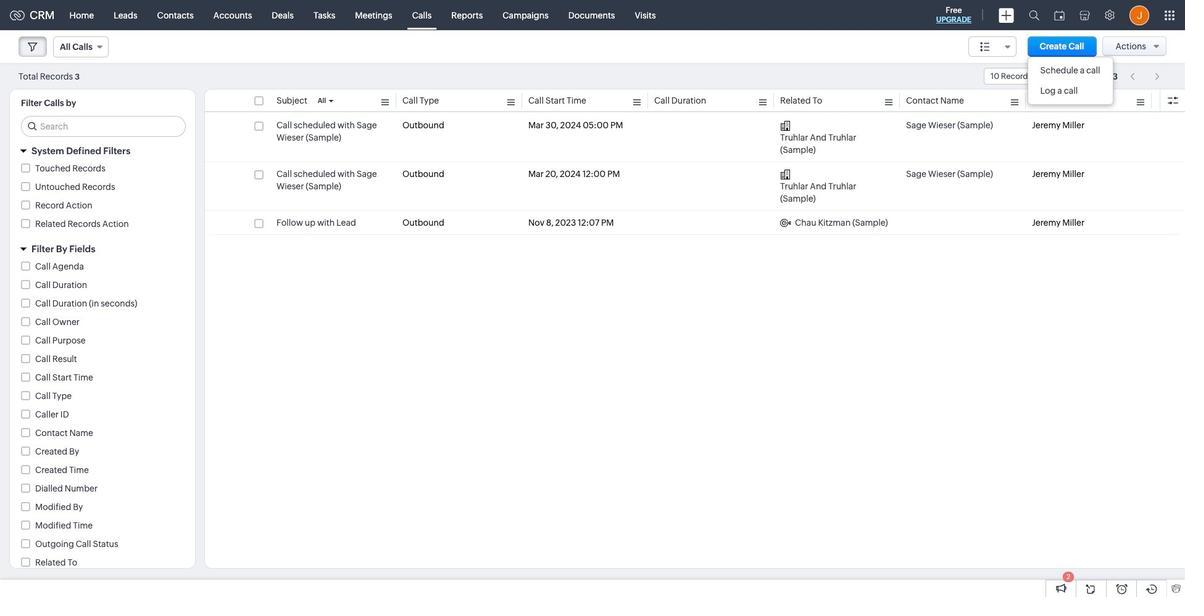 Task type: locate. For each thing, give the bounding box(es) containing it.
search element
[[1022, 0, 1048, 30]]

calendar image
[[1055, 10, 1065, 20]]

create menu image
[[999, 8, 1015, 23]]

navigation
[[1125, 67, 1167, 85]]

profile element
[[1123, 0, 1157, 30]]

None field
[[53, 36, 109, 57], [969, 36, 1017, 57], [985, 68, 1083, 85], [53, 36, 109, 57], [985, 68, 1083, 85]]

search image
[[1030, 10, 1040, 20]]

logo image
[[10, 10, 25, 20]]

row group
[[205, 114, 1185, 235]]



Task type: vqa. For each thing, say whether or not it's contained in the screenshot.
Save associated with Save
no



Task type: describe. For each thing, give the bounding box(es) containing it.
Search text field
[[22, 117, 185, 136]]

size image
[[981, 41, 991, 52]]

profile image
[[1130, 5, 1150, 25]]

create menu element
[[992, 0, 1022, 30]]

none field size
[[969, 36, 1017, 57]]



